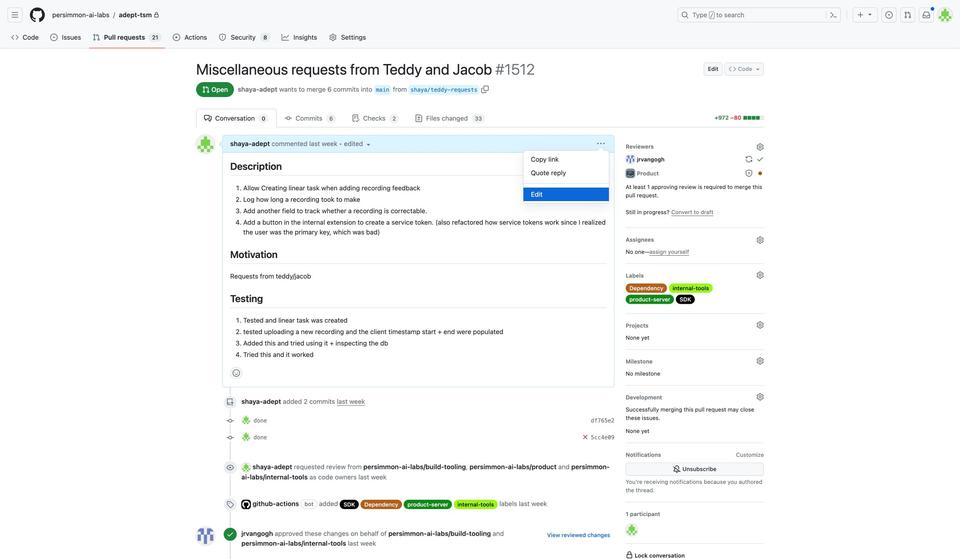 Task type: vqa. For each thing, say whether or not it's contained in the screenshot.
None Yet
no



Task type: describe. For each thing, give the bounding box(es) containing it.
triangle down image
[[365, 141, 373, 148]]

1 vertical spatial git commit image
[[227, 418, 234, 425]]

code image
[[11, 34, 19, 41]]

gear image inside select assignees element
[[757, 237, 765, 244]]

1 vertical spatial issue opened image
[[50, 34, 58, 41]]

shield lock image
[[746, 170, 753, 177]]

repo push image
[[227, 399, 234, 407]]

plus image
[[858, 11, 865, 19]]

1 vertical spatial lock image
[[626, 552, 634, 560]]

add or remove reactions image
[[233, 370, 240, 377]]

graph image
[[282, 34, 289, 41]]

3 / 5 checks ok image
[[582, 434, 590, 442]]

bell slash image
[[674, 466, 681, 474]]

command palette image
[[831, 11, 838, 19]]

add or remove reactions element
[[230, 368, 243, 380]]

dot fill image
[[757, 170, 765, 177]]

sync image
[[746, 156, 753, 163]]

git commit image inside pull request tabs 'element'
[[285, 115, 292, 122]]

4 gear image from the top
[[757, 358, 765, 365]]

@persimmon ai labs/product image
[[626, 169, 636, 178]]

triangle down image
[[867, 11, 874, 18]]

0 vertical spatial gear image
[[329, 34, 337, 41]]

select projects element
[[626, 320, 765, 342]]

pull request tabs element
[[196, 109, 711, 128]]

notifications image
[[924, 11, 931, 19]]

@jrvangogh image
[[626, 155, 636, 164]]

play image
[[173, 34, 180, 41]]

2 vertical spatial git commit image
[[227, 435, 234, 442]]

gear image for select projects element
[[757, 322, 765, 329]]

gear image for link issues element
[[757, 394, 765, 401]]

check image
[[227, 531, 234, 539]]



Task type: locate. For each thing, give the bounding box(es) containing it.
tag image
[[227, 501, 234, 509]]

issue opened image
[[886, 11, 894, 19], [50, 34, 58, 41]]

list
[[49, 7, 673, 22]]

menu
[[523, 150, 610, 204]]

shaya adept image
[[196, 135, 215, 154]]

select reviewers element
[[626, 141, 765, 220]]

gear image
[[329, 34, 337, 41], [757, 237, 765, 244]]

1 horizontal spatial issue opened image
[[886, 11, 894, 19]]

status: open image
[[202, 86, 210, 93]]

jrvangogh image
[[196, 528, 215, 546]]

issue opened image right code image
[[50, 34, 58, 41]]

link issues element
[[626, 392, 765, 436]]

git pull request image for the bottommost issue opened icon
[[93, 34, 100, 41]]

1 horizontal spatial lock image
[[626, 552, 634, 560]]

@shaya adept image
[[242, 416, 251, 425], [242, 433, 251, 442], [242, 464, 251, 473], [626, 525, 638, 537]]

lock image
[[154, 12, 159, 18], [626, 552, 634, 560]]

1 horizontal spatial gear image
[[757, 237, 765, 244]]

@github actions image
[[242, 500, 251, 510]]

0 vertical spatial git commit image
[[285, 115, 292, 122]]

eye image
[[227, 465, 234, 472]]

gear image for the select reviewers element
[[757, 143, 765, 151]]

shield image
[[219, 34, 227, 41]]

0 horizontal spatial git pull request image
[[93, 34, 100, 41]]

1 vertical spatial gear image
[[757, 237, 765, 244]]

0 vertical spatial issue opened image
[[886, 11, 894, 19]]

issue opened image right triangle down image
[[886, 11, 894, 19]]

1 vertical spatial git pull request image
[[93, 34, 100, 41]]

check image
[[757, 156, 765, 163]]

select assignees element
[[626, 234, 765, 256]]

comment discussion image
[[204, 115, 212, 122]]

gear image inside select projects element
[[757, 322, 765, 329]]

0 horizontal spatial issue opened image
[[50, 34, 58, 41]]

show options image
[[598, 140, 605, 148]]

copy link menu item
[[524, 153, 609, 166]]

0 horizontal spatial gear image
[[329, 34, 337, 41]]

0 horizontal spatial lock image
[[154, 12, 159, 18]]

gear image inside link issues element
[[757, 394, 765, 401]]

homepage image
[[30, 7, 45, 22]]

1 horizontal spatial git pull request image
[[905, 11, 912, 19]]

0 vertical spatial git pull request image
[[905, 11, 912, 19]]

git pull request image for issue opened icon to the right
[[905, 11, 912, 19]]

git pull request image
[[905, 11, 912, 19], [93, 34, 100, 41]]

file diff image
[[415, 115, 423, 122]]

0 vertical spatial lock image
[[154, 12, 159, 18]]

copy image
[[482, 86, 489, 93]]

2 gear image from the top
[[757, 272, 765, 279]]

gear image
[[757, 143, 765, 151], [757, 272, 765, 279], [757, 322, 765, 329], [757, 358, 765, 365], [757, 394, 765, 401]]

3 gear image from the top
[[757, 322, 765, 329]]

1 gear image from the top
[[757, 143, 765, 151]]

checklist image
[[352, 115, 360, 122]]

5 gear image from the top
[[757, 394, 765, 401]]

git commit image
[[285, 115, 292, 122], [227, 418, 234, 425], [227, 435, 234, 442]]



